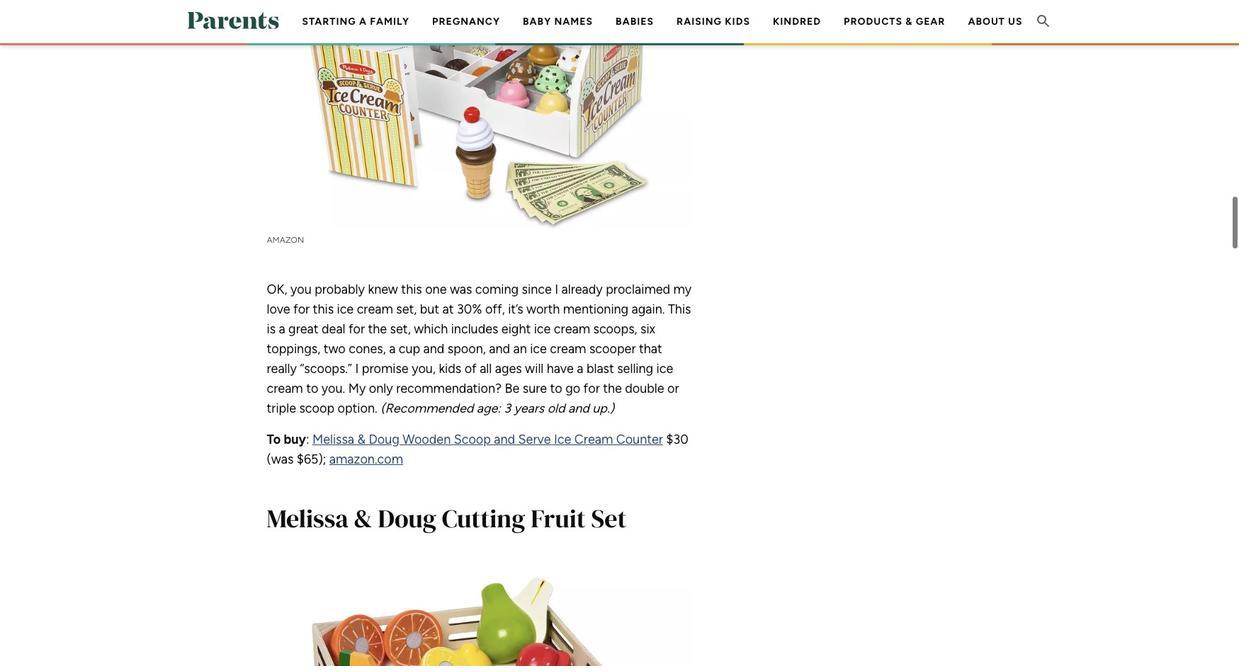 Task type: vqa. For each thing, say whether or not it's contained in the screenshot.
10 to the right
no



Task type: describe. For each thing, give the bounding box(es) containing it.
proclaimed
[[606, 282, 670, 298]]

raising kids
[[677, 16, 750, 28]]

my
[[348, 381, 366, 397]]

triple
[[267, 401, 296, 417]]

only
[[369, 381, 393, 397]]

about
[[968, 16, 1005, 28]]

selling
[[617, 362, 653, 377]]

two
[[324, 342, 346, 357]]

worth
[[526, 302, 560, 318]]

already
[[561, 282, 603, 298]]

header navigation
[[291, 0, 1034, 88]]

double
[[625, 381, 664, 397]]

promise
[[362, 362, 409, 377]]

a left cup
[[389, 342, 396, 357]]

amazon melissa & doug cutting fruit set image
[[267, 569, 692, 667]]

1 vertical spatial &
[[357, 432, 366, 448]]

wooden
[[403, 432, 451, 448]]

you
[[290, 282, 312, 298]]

"scoops."
[[300, 362, 352, 377]]

really
[[267, 362, 297, 377]]

toppings,
[[267, 342, 320, 357]]

gear
[[916, 16, 945, 28]]

1 horizontal spatial this
[[401, 282, 422, 298]]

0 vertical spatial melissa
[[312, 432, 354, 448]]

serve
[[518, 432, 551, 448]]

cup
[[399, 342, 420, 357]]

& for products
[[906, 16, 913, 28]]

scooper
[[589, 342, 636, 357]]

but
[[420, 302, 439, 318]]

ages
[[495, 362, 522, 377]]

a inside navigation
[[359, 16, 367, 28]]

names
[[554, 16, 593, 28]]

cream up "have"
[[550, 342, 586, 357]]

about us
[[968, 16, 1023, 28]]

knew
[[368, 282, 398, 298]]

scoop
[[454, 432, 491, 448]]

kindred link
[[773, 16, 821, 28]]

at
[[443, 302, 454, 318]]

amazon.com link
[[329, 452, 403, 468]]

spoon,
[[448, 342, 486, 357]]

which
[[414, 322, 448, 338]]

1 vertical spatial set,
[[390, 322, 411, 338]]

ice down worth
[[534, 322, 551, 338]]

this
[[668, 302, 691, 318]]

$30 (was $65);
[[267, 432, 689, 468]]

kids
[[725, 16, 750, 28]]

that
[[639, 342, 662, 357]]

of
[[465, 362, 477, 377]]

again.
[[632, 302, 665, 318]]

0 vertical spatial i
[[555, 282, 558, 298]]

a right is
[[279, 322, 285, 338]]

it's
[[508, 302, 523, 318]]

starting
[[302, 16, 356, 28]]

set
[[591, 502, 627, 537]]

to buy : melissa & doug wooden scoop and serve ice cream counter
[[267, 432, 663, 448]]

melissa & doug cutting fruit set
[[267, 502, 627, 537]]

was
[[450, 282, 472, 298]]

be
[[505, 381, 520, 397]]

six
[[640, 322, 655, 338]]

1 vertical spatial for
[[349, 322, 365, 338]]

includes
[[451, 322, 498, 338]]

1 horizontal spatial the
[[603, 381, 622, 397]]

products & gear
[[844, 16, 945, 28]]

(recommended
[[381, 401, 473, 417]]

visit parents' homepage image
[[187, 12, 279, 29]]

ice down probably
[[337, 302, 354, 318]]

baby names
[[523, 16, 593, 28]]

and left serve
[[494, 432, 515, 448]]

recommendation?
[[396, 381, 502, 397]]

scoop
[[299, 401, 334, 417]]

amazon
[[267, 235, 304, 245]]

melissa & doug wooden scoop and serve ice cream counter link
[[312, 432, 663, 448]]

buy
[[284, 432, 306, 448]]

:
[[306, 432, 309, 448]]

search image
[[1035, 13, 1052, 30]]

great
[[288, 322, 319, 338]]

coming
[[475, 282, 519, 298]]

ok, you probably knew this one was coming since i already proclaimed my love for this ice cream set, but at 30% off, it's worth mentioning again. this is a great deal for the set, which includes eight ice cream scoops, six toppings, two cones, a cup and spoon, and an ice cream scooper that really "scoops." i promise you, kids of all ages will have a blast selling ice cream to you. my only recommendation? be sure to go for the double or triple scoop option.
[[267, 282, 692, 417]]

an
[[513, 342, 527, 357]]

pregnancy
[[432, 16, 500, 28]]

cream
[[574, 432, 613, 448]]

love
[[267, 302, 290, 318]]

sure
[[523, 381, 547, 397]]

1 to from the left
[[306, 381, 318, 397]]

a right "have"
[[577, 362, 583, 377]]

ice up or
[[656, 362, 673, 377]]

all
[[480, 362, 492, 377]]

products
[[844, 16, 903, 28]]

ice right "an"
[[530, 342, 547, 357]]

is
[[267, 322, 276, 338]]

years
[[514, 401, 544, 417]]

about us link
[[968, 16, 1023, 28]]

0 vertical spatial the
[[368, 322, 387, 338]]

cream down mentioning
[[554, 322, 590, 338]]

us
[[1008, 16, 1023, 28]]



Task type: locate. For each thing, give the bounding box(es) containing it.
3
[[504, 401, 511, 417]]

0 horizontal spatial the
[[368, 322, 387, 338]]

1 horizontal spatial i
[[555, 282, 558, 298]]

$65);
[[297, 452, 326, 468]]

2 horizontal spatial for
[[584, 381, 600, 397]]

baby
[[523, 16, 551, 28]]

melissa right :
[[312, 432, 354, 448]]

for down you on the top left of page
[[293, 302, 310, 318]]

probably
[[315, 282, 365, 298]]

and down which
[[423, 342, 445, 357]]

the up up.)
[[603, 381, 622, 397]]

my
[[673, 282, 692, 298]]

& left gear at the top of page
[[906, 16, 913, 28]]

will
[[525, 362, 544, 377]]

to
[[306, 381, 318, 397], [550, 381, 562, 397]]

family
[[370, 16, 410, 28]]

to up 'scoop' at the bottom left of the page
[[306, 381, 318, 397]]

babies link
[[616, 16, 654, 28]]

and down go
[[568, 401, 589, 417]]

since
[[522, 282, 552, 298]]

old
[[547, 401, 565, 417]]

set, up cup
[[390, 322, 411, 338]]

for right go
[[584, 381, 600, 397]]

0 horizontal spatial for
[[293, 302, 310, 318]]

to left go
[[550, 381, 562, 397]]

a left family
[[359, 16, 367, 28]]

30%
[[457, 302, 482, 318]]

amazon melissa & doug wooden scoop and serve ice cream counter image
[[267, 0, 692, 229]]

one
[[425, 282, 447, 298]]

this up deal
[[313, 302, 334, 318]]

raising
[[677, 16, 722, 28]]

1 horizontal spatial to
[[550, 381, 562, 397]]

0 vertical spatial doug
[[369, 432, 400, 448]]

raising kids link
[[677, 16, 750, 28]]

starting a family
[[302, 16, 410, 28]]

& inside header navigation
[[906, 16, 913, 28]]

melissa
[[312, 432, 354, 448], [267, 502, 349, 537]]

i right 'since'
[[555, 282, 558, 298]]

and
[[423, 342, 445, 357], [489, 342, 510, 357], [568, 401, 589, 417], [494, 432, 515, 448]]

ok,
[[267, 282, 287, 298]]

1 vertical spatial the
[[603, 381, 622, 397]]

pregnancy link
[[432, 16, 500, 28]]

(was
[[267, 452, 294, 468]]

ice
[[554, 432, 571, 448]]

1 vertical spatial i
[[355, 362, 359, 377]]

0 horizontal spatial i
[[355, 362, 359, 377]]

& for melissa
[[354, 502, 372, 537]]

deal
[[322, 322, 345, 338]]

mentioning
[[563, 302, 629, 318]]

kindred
[[773, 16, 821, 28]]

set, left but
[[396, 302, 417, 318]]

& down amazon.com in the left of the page
[[354, 502, 372, 537]]

off,
[[485, 302, 505, 318]]

1 horizontal spatial for
[[349, 322, 365, 338]]

up.)
[[592, 401, 614, 417]]

cream down "knew"
[[357, 302, 393, 318]]

blast
[[587, 362, 614, 377]]

cones,
[[349, 342, 386, 357]]

scoops,
[[593, 322, 637, 338]]

0 vertical spatial set,
[[396, 302, 417, 318]]

option.
[[338, 401, 377, 417]]

kids
[[439, 362, 461, 377]]

you,
[[412, 362, 436, 377]]

baby names link
[[523, 16, 593, 28]]

go
[[566, 381, 580, 397]]

&
[[906, 16, 913, 28], [357, 432, 366, 448], [354, 502, 372, 537]]

the up cones,
[[368, 322, 387, 338]]

babies
[[616, 16, 654, 28]]

i up my
[[355, 362, 359, 377]]

(recommended age: 3 years old and up.)
[[381, 401, 614, 417]]

$30
[[666, 432, 689, 448]]

2 vertical spatial for
[[584, 381, 600, 397]]

1 vertical spatial melissa
[[267, 502, 349, 537]]

and left "an"
[[489, 342, 510, 357]]

cutting
[[442, 502, 525, 537]]

& up amazon.com in the left of the page
[[357, 432, 366, 448]]

melissa down $65);
[[267, 502, 349, 537]]

0 vertical spatial for
[[293, 302, 310, 318]]

for up cones,
[[349, 322, 365, 338]]

to
[[267, 432, 281, 448]]

0 horizontal spatial this
[[313, 302, 334, 318]]

fruit
[[531, 502, 586, 537]]

2 to from the left
[[550, 381, 562, 397]]

products & gear link
[[844, 16, 945, 28]]

amazon.com
[[329, 452, 403, 468]]

0 vertical spatial this
[[401, 282, 422, 298]]

this left one
[[401, 282, 422, 298]]

1 vertical spatial this
[[313, 302, 334, 318]]

this
[[401, 282, 422, 298], [313, 302, 334, 318]]

for
[[293, 302, 310, 318], [349, 322, 365, 338], [584, 381, 600, 397]]

set,
[[396, 302, 417, 318], [390, 322, 411, 338]]

cream
[[357, 302, 393, 318], [554, 322, 590, 338], [550, 342, 586, 357], [267, 381, 303, 397]]

counter
[[616, 432, 663, 448]]

2 vertical spatial &
[[354, 502, 372, 537]]

0 horizontal spatial to
[[306, 381, 318, 397]]

you.
[[321, 381, 345, 397]]

1 vertical spatial doug
[[378, 502, 436, 537]]

age:
[[477, 401, 501, 417]]

0 vertical spatial &
[[906, 16, 913, 28]]

cream down really
[[267, 381, 303, 397]]



